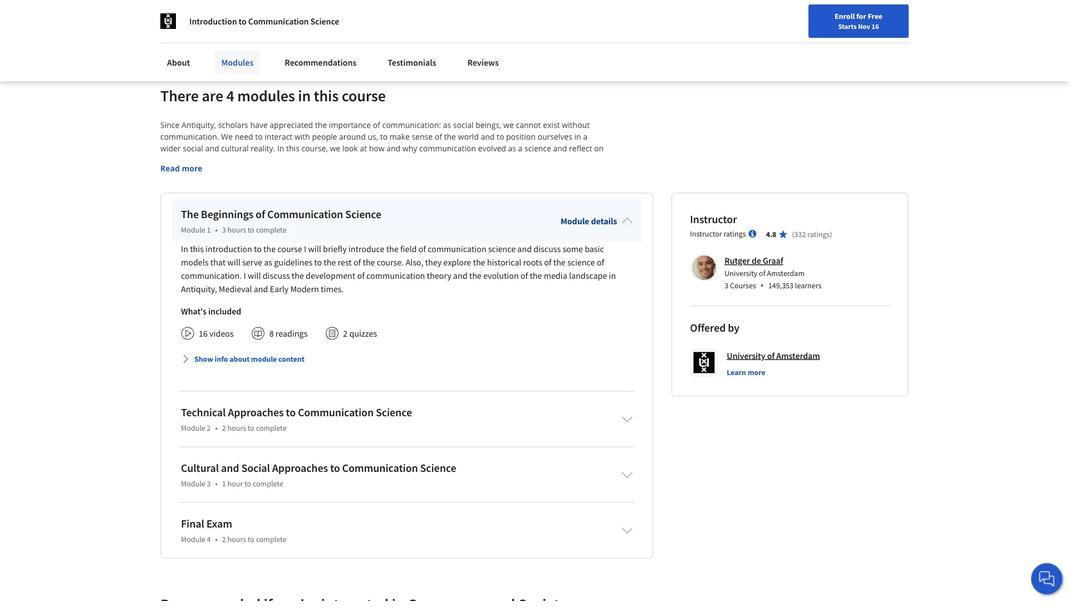Task type: locate. For each thing, give the bounding box(es) containing it.
rest
[[338, 257, 352, 268]]

1 vertical spatial approaches
[[272, 462, 328, 475]]

2 vertical spatial 3
[[207, 479, 211, 489]]

your left performance
[[295, 17, 312, 28]]

introduce
[[349, 243, 385, 255]]

hours inside final exam module 4 • 2 hours to complete
[[227, 535, 246, 545]]

hours inside technical approaches to communication science module 2 • 2 hours to complete
[[227, 423, 246, 433]]

1 vertical spatial will
[[227, 257, 241, 268]]

social
[[241, 462, 270, 475]]

communication. up wider
[[160, 132, 219, 142]]

with down appreciated
[[295, 132, 310, 142]]

communication:
[[382, 120, 441, 130]]

3 left courses
[[725, 281, 729, 291]]

discuss up early
[[263, 270, 290, 281]]

world
[[458, 132, 479, 142]]

1 horizontal spatial 1
[[222, 479, 226, 489]]

approaches right technical
[[228, 406, 284, 420]]

a up reflect
[[583, 132, 588, 142]]

final exam module 4 • 2 hours to complete
[[181, 517, 287, 545]]

historical
[[487, 257, 521, 268]]

antiquity, up the what's
[[181, 284, 217, 295]]

approaches right 'social'
[[272, 462, 328, 475]]

i down serve
[[244, 270, 246, 281]]

8 readings
[[269, 328, 308, 339]]

in down interact
[[277, 143, 284, 154]]

0 vertical spatial instructor
[[690, 213, 737, 227]]

social up dominant
[[183, 143, 203, 154]]

1 vertical spatial 3
[[725, 281, 729, 291]]

this
[[314, 86, 339, 106], [286, 143, 300, 154], [190, 243, 204, 255]]

0 horizontal spatial in
[[181, 243, 188, 255]]

show notifications image
[[919, 14, 932, 27]]

course up importance
[[342, 86, 386, 106]]

the down guidelines
[[292, 270, 304, 281]]

free
[[868, 11, 883, 21]]

1 vertical spatial on
[[594, 143, 604, 154]]

about
[[230, 354, 250, 364]]

in up appreciated
[[298, 86, 311, 106]]

media
[[244, 17, 268, 28], [544, 270, 567, 281]]

1 horizontal spatial 3
[[222, 225, 226, 235]]

in up models
[[181, 243, 188, 255]]

on right it
[[210, 17, 219, 28]]

amsterdam inside rutger de  graaf university of amsterdam 3 courses • 149,353 learners
[[767, 268, 805, 278]]

1 vertical spatial instructor
[[690, 229, 722, 239]]

explore
[[443, 257, 471, 268]]

communication up explore
[[428, 243, 486, 255]]

communication
[[248, 16, 309, 27], [267, 208, 343, 221], [298, 406, 374, 420], [342, 462, 418, 475]]

theory
[[427, 270, 451, 281]]

social right it
[[221, 17, 243, 28]]

in inside since antiquity, scholars have appreciated the importance of communication: as social beings, we cannot exist without communication. we need to interact with people around us, to make sense of the world and to position ourselves in a wider social and cultural reality. in this course, we look at how and why communication evolved as a science and reflect on today's dominant paradigms. the course also extends beyond the boundaries of communication science itself, exploring dimensions of history, sociology and psychology. join our class, together with people all over the world.
[[277, 143, 284, 154]]

ratings
[[724, 229, 746, 239], [808, 230, 830, 240]]

the right 'over'
[[497, 167, 509, 177]]

instructor up instructor ratings
[[690, 213, 737, 227]]

learn more
[[727, 368, 766, 378]]

rutger de  graaf university of amsterdam 3 courses • 149,353 learners
[[725, 255, 822, 291]]

on
[[210, 17, 219, 28], [594, 143, 604, 154]]

find your new career link
[[755, 11, 836, 25]]

0 vertical spatial people
[[312, 132, 337, 142]]

instructor up rutger de  graaf image
[[690, 229, 722, 239]]

1 vertical spatial media
[[544, 270, 567, 281]]

1 horizontal spatial with
[[424, 167, 440, 177]]

0 horizontal spatial as
[[264, 257, 272, 268]]

2 horizontal spatial 3
[[725, 281, 729, 291]]

discuss up roots
[[534, 243, 561, 255]]

communication.
[[160, 132, 219, 142], [181, 270, 242, 281]]

antiquity, inside in this introduction to the course i will briefly introduce the field of communication science and discuss some basic models that will serve as guidelines to the rest of the course. also, they explore the historical roots of the science of communication. i will discuss the development of communication theory and the evolution of the media landscape in antiquity, medieval and early modern times.
[[181, 284, 217, 295]]

videos
[[209, 328, 234, 339]]

0 vertical spatial a
[[583, 132, 588, 142]]

performance
[[313, 17, 361, 28]]

in down without
[[574, 132, 581, 142]]

i
[[304, 243, 306, 255], [244, 270, 246, 281]]

antiquity, right since
[[182, 120, 216, 130]]

0 vertical spatial hours
[[227, 225, 246, 235]]

0 vertical spatial communication.
[[160, 132, 219, 142]]

1 horizontal spatial discuss
[[534, 243, 561, 255]]

hours down exam
[[227, 535, 246, 545]]

2 vertical spatial as
[[264, 257, 272, 268]]

1 vertical spatial as
[[508, 143, 516, 154]]

on right reflect
[[594, 143, 604, 154]]

interact
[[265, 132, 293, 142]]

in inside in this introduction to the course i will briefly introduce the field of communication science and discuss some basic models that will serve as guidelines to the rest of the course. also, they explore the historical roots of the science of communication. i will discuss the development of communication theory and the evolution of the media landscape in antiquity, medieval and early modern times.
[[181, 243, 188, 255]]

cultural
[[221, 143, 249, 154]]

module inside final exam module 4 • 2 hours to complete
[[181, 535, 205, 545]]

readings
[[276, 328, 308, 339]]

1 horizontal spatial as
[[443, 120, 451, 130]]

16
[[872, 22, 879, 31], [199, 328, 208, 339]]

module down cultural
[[181, 479, 205, 489]]

0 horizontal spatial on
[[210, 17, 219, 28]]

university
[[725, 268, 758, 278], [727, 350, 765, 362]]

complete inside technical approaches to communication science module 2 • 2 hours to complete
[[256, 423, 287, 433]]

antiquity, inside since antiquity, scholars have appreciated the importance of communication: as social beings, we cannot exist without communication. we need to interact with people around us, to make sense of the world and to position ourselves in a wider social and cultural reality. in this course, we look at how and why communication evolved as a science and reflect on today's dominant paradigms. the course also extends beyond the boundaries of communication science itself, exploring dimensions of history, sociology and psychology. join our class, together with people all over the world.
[[182, 120, 216, 130]]

will left the briefly
[[308, 243, 321, 255]]

also
[[310, 155, 325, 166]]

1 horizontal spatial in
[[277, 143, 284, 154]]

16 down free
[[872, 22, 879, 31]]

find your new career
[[760, 13, 830, 23]]

dominant
[[188, 155, 223, 166]]

2 hours from the top
[[227, 423, 246, 433]]

3 down beginnings
[[222, 225, 226, 235]]

complete
[[256, 225, 287, 235], [256, 423, 287, 433], [253, 479, 283, 489], [256, 535, 287, 545]]

for
[[857, 11, 866, 21]]

chat with us image
[[1038, 570, 1056, 588]]

university up learn more
[[727, 350, 765, 362]]

module inside cultural and social approaches to communication science module 3 • 1 hour to complete
[[181, 479, 205, 489]]

0 vertical spatial social
[[221, 17, 243, 28]]

0 vertical spatial 4
[[226, 86, 234, 106]]

1 left hour
[[222, 479, 226, 489]]

courses
[[730, 281, 756, 291]]

complete inside cultural and social approaches to communication science module 3 • 1 hour to complete
[[253, 479, 283, 489]]

the down some
[[553, 257, 566, 268]]

0 horizontal spatial 4
[[207, 535, 211, 545]]

course,
[[302, 143, 328, 154]]

3 for 1
[[222, 225, 226, 235]]

your right find
[[776, 13, 791, 23]]

1 horizontal spatial the
[[268, 155, 282, 166]]

the left beginnings
[[181, 208, 199, 221]]

and inside cultural and social approaches to communication science module 3 • 1 hour to complete
[[221, 462, 239, 475]]

will down introduction
[[227, 257, 241, 268]]

approaches
[[228, 406, 284, 420], [272, 462, 328, 475]]

university of amsterdam
[[727, 350, 820, 362]]

2 antiquity, from the top
[[181, 284, 217, 295]]

0 vertical spatial will
[[308, 243, 321, 255]]

• left 149,353
[[761, 279, 764, 291]]

0 horizontal spatial the
[[181, 208, 199, 221]]

1 vertical spatial amsterdam
[[777, 350, 820, 362]]

included
[[208, 306, 241, 317]]

communication. down that
[[181, 270, 242, 281]]

read
[[160, 163, 180, 174]]

instructor for instructor ratings
[[690, 229, 722, 239]]

communication down world
[[419, 143, 476, 154]]

2 vertical spatial this
[[190, 243, 204, 255]]

course inside since antiquity, scholars have appreciated the importance of communication: as social beings, we cannot exist without communication. we need to interact with people around us, to make sense of the world and to position ourselves in a wider social and cultural reality. in this course, we look at how and why communication evolved as a science and reflect on today's dominant paradigms. the course also extends beyond the boundaries of communication science itself, exploring dimensions of history, sociology and psychology. join our class, together with people all over the world.
[[284, 155, 308, 166]]

0 vertical spatial approaches
[[228, 406, 284, 420]]

1 vertical spatial the
[[181, 208, 199, 221]]

a down position
[[518, 143, 523, 154]]

2 instructor from the top
[[690, 229, 722, 239]]

course up guidelines
[[277, 243, 302, 255]]

0 horizontal spatial this
[[190, 243, 204, 255]]

1 vertical spatial more
[[748, 368, 766, 378]]

1 antiquity, from the top
[[182, 120, 216, 130]]

the right explore
[[473, 257, 485, 268]]

the
[[315, 120, 327, 130], [444, 132, 456, 142], [387, 155, 399, 166], [497, 167, 509, 177], [263, 243, 276, 255], [386, 243, 399, 255], [324, 257, 336, 268], [363, 257, 375, 268], [473, 257, 485, 268], [553, 257, 566, 268], [292, 270, 304, 281], [469, 270, 482, 281], [530, 270, 542, 281]]

the inside since antiquity, scholars have appreciated the importance of communication: as social beings, we cannot exist without communication. we need to interact with people around us, to make sense of the world and to position ourselves in a wider social and cultural reality. in this course, we look at how and why communication evolved as a science and reflect on today's dominant paradigms. the course also extends beyond the boundaries of communication science itself, exploring dimensions of history, sociology and psychology. join our class, together with people all over the world.
[[268, 155, 282, 166]]

instructor for instructor
[[690, 213, 737, 227]]

more inside learn more button
[[748, 368, 766, 378]]

details
[[591, 216, 617, 227]]

0 vertical spatial the
[[268, 155, 282, 166]]

development
[[306, 270, 355, 281]]

• inside technical approaches to communication science module 2 • 2 hours to complete
[[215, 423, 218, 433]]

course left also on the left top
[[284, 155, 308, 166]]

reflect
[[569, 143, 592, 154]]

ratings right 332
[[808, 230, 830, 240]]

•
[[215, 225, 218, 235], [761, 279, 764, 291], [215, 423, 218, 433], [215, 479, 218, 489], [215, 535, 218, 545]]

module
[[561, 216, 589, 227], [181, 225, 205, 235], [181, 423, 205, 433], [181, 479, 205, 489], [181, 535, 205, 545]]

i up guidelines
[[304, 243, 306, 255]]

hours down beginnings
[[227, 225, 246, 235]]

0 vertical spatial 16
[[872, 22, 879, 31]]

about link
[[160, 50, 197, 75]]

field
[[400, 243, 417, 255]]

reviews link
[[461, 50, 506, 75]]

hours for approaches
[[227, 423, 246, 433]]

more inside 'read more' button
[[182, 163, 202, 174]]

module up models
[[181, 225, 205, 235]]

hours
[[227, 225, 246, 235], [227, 423, 246, 433], [227, 535, 246, 545]]

1 vertical spatial people
[[442, 167, 467, 177]]

communication. inside since antiquity, scholars have appreciated the importance of communication: as social beings, we cannot exist without communication. we need to interact with people around us, to make sense of the world and to position ourselves in a wider social and cultural reality. in this course, we look at how and why communication evolved as a science and reflect on today's dominant paradigms. the course also extends beyond the boundaries of communication science itself, exploring dimensions of history, sociology and psychology. join our class, together with people all over the world.
[[160, 132, 219, 142]]

• down exam
[[215, 535, 218, 545]]

None search field
[[159, 7, 426, 29]]

people up the course,
[[312, 132, 337, 142]]

0 vertical spatial on
[[210, 17, 219, 28]]

2 vertical spatial course
[[277, 243, 302, 255]]

3 inside cultural and social approaches to communication science module 3 • 1 hour to complete
[[207, 479, 211, 489]]

1 horizontal spatial 4
[[226, 86, 234, 106]]

read more
[[160, 163, 202, 174]]

3 down cultural
[[207, 479, 211, 489]]

4 right are
[[226, 86, 234, 106]]

rutger
[[725, 255, 750, 267]]

with
[[295, 132, 310, 142], [424, 167, 440, 177]]

0 horizontal spatial 16
[[199, 328, 208, 339]]

science up historical
[[488, 243, 516, 255]]

3 inside rutger de  graaf university of amsterdam 3 courses • 149,353 learners
[[725, 281, 729, 291]]

as right serve
[[264, 257, 272, 268]]

1 horizontal spatial we
[[504, 120, 514, 130]]

discuss
[[534, 243, 561, 255], [263, 270, 290, 281]]

as down position
[[508, 143, 516, 154]]

1 horizontal spatial this
[[286, 143, 300, 154]]

0 horizontal spatial will
[[227, 257, 241, 268]]

0 horizontal spatial media
[[244, 17, 268, 28]]

module down final
[[181, 535, 205, 545]]

2 vertical spatial hours
[[227, 535, 246, 545]]

• down technical
[[215, 423, 218, 433]]

0 horizontal spatial more
[[182, 163, 202, 174]]

the down roots
[[530, 270, 542, 281]]

1 inside cultural and social approaches to communication science module 3 • 1 hour to complete
[[222, 479, 226, 489]]

0 vertical spatial 1
[[207, 225, 211, 235]]

rutger de  graaf link
[[725, 255, 783, 267]]

to inside the beginnings of communication science module 1 • 3 hours to complete
[[248, 225, 254, 235]]

more for learn more
[[748, 368, 766, 378]]

module up some
[[561, 216, 589, 227]]

make
[[390, 132, 410, 142]]

itself,
[[541, 155, 561, 166]]

1 horizontal spatial will
[[248, 270, 261, 281]]

3
[[222, 225, 226, 235], [725, 281, 729, 291], [207, 479, 211, 489]]

that
[[210, 257, 226, 268]]

0 vertical spatial 3
[[222, 225, 226, 235]]

this down interact
[[286, 143, 300, 154]]

media right the introduction
[[244, 17, 268, 28]]

in
[[286, 17, 293, 28], [298, 86, 311, 106], [574, 132, 581, 142], [609, 270, 616, 281]]

reviews
[[467, 57, 499, 68]]

0 vertical spatial university
[[725, 268, 758, 278]]

we up position
[[504, 120, 514, 130]]

since
[[160, 120, 180, 130]]

• left hour
[[215, 479, 218, 489]]

in right "landscape"
[[609, 270, 616, 281]]

evolution
[[483, 270, 519, 281]]

1 vertical spatial in
[[181, 243, 188, 255]]

people
[[312, 132, 337, 142], [442, 167, 467, 177]]

)
[[830, 230, 832, 240]]

module down technical
[[181, 423, 205, 433]]

technical
[[181, 406, 226, 420]]

1 hours from the top
[[227, 225, 246, 235]]

0 horizontal spatial we
[[330, 143, 340, 154]]

with down boundaries
[[424, 167, 440, 177]]

1 horizontal spatial more
[[748, 368, 766, 378]]

2 horizontal spatial as
[[508, 143, 516, 154]]

all
[[469, 167, 477, 177]]

ratings up rutger
[[724, 229, 746, 239]]

1 vertical spatial antiquity,
[[181, 284, 217, 295]]

instructor ratings
[[690, 229, 746, 239]]

in inside in this introduction to the course i will briefly introduce the field of communication science and discuss some basic models that will serve as guidelines to the rest of the course. also, they explore the historical roots of the science of communication. i will discuss the development of communication theory and the evolution of the media landscape in antiquity, medieval and early modern times.
[[609, 270, 616, 281]]

1 horizontal spatial people
[[442, 167, 467, 177]]

about
[[167, 57, 190, 68]]

the up development
[[324, 257, 336, 268]]

2
[[343, 328, 348, 339], [207, 423, 211, 433], [222, 423, 226, 433], [222, 535, 226, 545]]

this down recommendations
[[314, 86, 339, 106]]

1 vertical spatial 4
[[207, 535, 211, 545]]

hours inside the beginnings of communication science module 1 • 3 hours to complete
[[227, 225, 246, 235]]

0 horizontal spatial discuss
[[263, 270, 290, 281]]

our
[[355, 167, 367, 177]]

0 horizontal spatial 3
[[207, 479, 211, 489]]

1 vertical spatial with
[[424, 167, 440, 177]]

1 vertical spatial 1
[[222, 479, 226, 489]]

• down beginnings
[[215, 225, 218, 235]]

1 vertical spatial a
[[518, 143, 523, 154]]

science inside technical approaches to communication science module 2 • 2 hours to complete
[[376, 406, 412, 420]]

as right the communication:
[[443, 120, 451, 130]]

1 instructor from the top
[[690, 213, 737, 227]]

1 vertical spatial university
[[727, 350, 765, 362]]

4 down exam
[[207, 535, 211, 545]]

1 horizontal spatial on
[[594, 143, 604, 154]]

0 vertical spatial amsterdam
[[767, 268, 805, 278]]

( 332 ratings )
[[792, 230, 832, 240]]

science up "landscape"
[[567, 257, 595, 268]]

we up the extends
[[330, 143, 340, 154]]

wider
[[160, 143, 181, 154]]

will down serve
[[248, 270, 261, 281]]

0 vertical spatial this
[[314, 86, 339, 106]]

16 left videos
[[199, 328, 208, 339]]

1 vertical spatial i
[[244, 270, 246, 281]]

1 horizontal spatial media
[[544, 270, 567, 281]]

university up courses
[[725, 268, 758, 278]]

module inside technical approaches to communication science module 2 • 2 hours to complete
[[181, 423, 205, 433]]

people left all in the left of the page
[[442, 167, 467, 177]]

0 horizontal spatial 1
[[207, 225, 211, 235]]

1 down beginnings
[[207, 225, 211, 235]]

modules link
[[215, 50, 260, 75]]

amsterdam inside university of amsterdam link
[[777, 350, 820, 362]]

the up the course,
[[315, 120, 327, 130]]

offered by
[[690, 321, 740, 335]]

1
[[207, 225, 211, 235], [222, 479, 226, 489]]

at
[[360, 143, 367, 154]]

0 vertical spatial with
[[295, 132, 310, 142]]

0 vertical spatial more
[[182, 163, 202, 174]]

0 vertical spatial discuss
[[534, 243, 561, 255]]

show info about module content button
[[177, 349, 309, 369]]

this up models
[[190, 243, 204, 255]]

share it on social media and in your performance review
[[179, 17, 388, 28]]

0 vertical spatial i
[[304, 243, 306, 255]]

the down reality.
[[268, 155, 282, 166]]

1 vertical spatial course
[[284, 155, 308, 166]]

1 horizontal spatial social
[[221, 17, 243, 28]]

media down some
[[544, 270, 567, 281]]

course
[[342, 86, 386, 106], [284, 155, 308, 166], [277, 243, 302, 255]]

the down explore
[[469, 270, 482, 281]]

science inside cultural and social approaches to communication science module 3 • 1 hour to complete
[[420, 462, 456, 475]]

1 vertical spatial hours
[[227, 423, 246, 433]]

0 vertical spatial course
[[342, 86, 386, 106]]

as inside in this introduction to the course i will briefly introduce the field of communication science and discuss some basic models that will serve as guidelines to the rest of the course. also, they explore the historical roots of the science of communication. i will discuss the development of communication theory and the evolution of the media landscape in antiquity, medieval and early modern times.
[[264, 257, 272, 268]]

3 inside the beginnings of communication science module 1 • 3 hours to complete
[[222, 225, 226, 235]]

social up world
[[453, 120, 474, 130]]

hours up 'social'
[[227, 423, 246, 433]]

1 vertical spatial social
[[453, 120, 474, 130]]

0 horizontal spatial social
[[183, 143, 203, 154]]

0 horizontal spatial ratings
[[724, 229, 746, 239]]

3 hours from the top
[[227, 535, 246, 545]]

appreciated
[[270, 120, 313, 130]]

science inside the beginnings of communication science module 1 • 3 hours to complete
[[345, 208, 381, 221]]

to inside final exam module 4 • 2 hours to complete
[[248, 535, 254, 545]]

modules
[[237, 86, 295, 106]]

course inside in this introduction to the course i will briefly introduce the field of communication science and discuss some basic models that will serve as guidelines to the rest of the course. also, they explore the historical roots of the science of communication. i will discuss the development of communication theory and the evolution of the media landscape in antiquity, medieval and early modern times.
[[277, 243, 302, 255]]



Task type: describe. For each thing, give the bounding box(es) containing it.
are
[[202, 86, 223, 106]]

this inside in this introduction to the course i will briefly introduce the field of communication science and discuss some basic models that will serve as guidelines to the rest of the course. also, they explore the historical roots of the science of communication. i will discuss the development of communication theory and the evolution of the media landscape in antiquity, medieval and early modern times.
[[190, 243, 204, 255]]

starts
[[838, 22, 857, 31]]

(
[[792, 230, 794, 240]]

there are 4 modules in this course
[[160, 86, 386, 106]]

communication inside cultural and social approaches to communication science module 3 • 1 hour to complete
[[342, 462, 418, 475]]

reality.
[[251, 143, 275, 154]]

why
[[403, 143, 417, 154]]

communication inside the beginnings of communication science module 1 • 3 hours to complete
[[267, 208, 343, 221]]

0 vertical spatial as
[[443, 120, 451, 130]]

how
[[369, 143, 385, 154]]

university inside rutger de  graaf university of amsterdam 3 courses • 149,353 learners
[[725, 268, 758, 278]]

enroll
[[835, 11, 855, 21]]

sense
[[412, 132, 433, 142]]

learn more button
[[727, 367, 766, 378]]

enroll for free starts nov 16
[[835, 11, 883, 31]]

the up guidelines
[[263, 243, 276, 255]]

english button
[[836, 0, 903, 36]]

149,353
[[768, 281, 794, 291]]

class,
[[369, 167, 389, 177]]

3 for science
[[207, 479, 211, 489]]

us,
[[368, 132, 378, 142]]

offered
[[690, 321, 726, 335]]

coursera career certificate image
[[698, 0, 884, 62]]

introduction
[[189, 16, 237, 27]]

• inside final exam module 4 • 2 hours to complete
[[215, 535, 218, 545]]

approaches inside technical approaches to communication science module 2 • 2 hours to complete
[[228, 406, 284, 420]]

read more button
[[160, 163, 202, 174]]

by
[[728, 321, 740, 335]]

psychology.
[[294, 167, 337, 177]]

some
[[563, 243, 583, 255]]

exploring
[[563, 155, 597, 166]]

1 horizontal spatial a
[[583, 132, 588, 142]]

beginnings
[[201, 208, 254, 221]]

complete inside the beginnings of communication science module 1 • 3 hours to complete
[[256, 225, 287, 235]]

• inside rutger de  graaf university of amsterdam 3 courses • 149,353 learners
[[761, 279, 764, 291]]

cannot
[[516, 120, 541, 130]]

the down introduce
[[363, 257, 375, 268]]

what's
[[181, 306, 207, 317]]

0 horizontal spatial your
[[295, 17, 312, 28]]

approaches inside cultural and social approaches to communication science module 3 • 1 hour to complete
[[272, 462, 328, 475]]

university of amsterdam image
[[160, 13, 176, 29]]

models
[[181, 257, 209, 268]]

roots
[[523, 257, 542, 268]]

course.
[[377, 257, 404, 268]]

paradigms.
[[225, 155, 266, 166]]

modern
[[290, 284, 319, 295]]

guidelines
[[274, 257, 312, 268]]

1 inside the beginnings of communication science module 1 • 3 hours to complete
[[207, 225, 211, 235]]

on inside since antiquity, scholars have appreciated the importance of communication: as social beings, we cannot exist without communication. we need to interact with people around us, to make sense of the world and to position ourselves in a wider social and cultural reality. in this course, we look at how and why communication evolved as a science and reflect on today's dominant paradigms. the course also extends beyond the boundaries of communication science itself, exploring dimensions of history, sociology and psychology. join our class, together with people all over the world.
[[594, 143, 604, 154]]

early
[[270, 284, 289, 295]]

in left performance
[[286, 17, 293, 28]]

over
[[479, 167, 495, 177]]

0 horizontal spatial with
[[295, 132, 310, 142]]

4 inside final exam module 4 • 2 hours to complete
[[207, 535, 211, 545]]

complete inside final exam module 4 • 2 hours to complete
[[256, 535, 287, 545]]

nov
[[858, 22, 870, 31]]

2 horizontal spatial this
[[314, 86, 339, 106]]

serve
[[242, 257, 262, 268]]

science up itself,
[[525, 143, 551, 154]]

2 quizzes
[[343, 328, 377, 339]]

16 videos
[[199, 328, 234, 339]]

the up course.
[[386, 243, 399, 255]]

sociology
[[243, 167, 277, 177]]

the left world
[[444, 132, 456, 142]]

english
[[856, 13, 883, 24]]

2 horizontal spatial social
[[453, 120, 474, 130]]

dimensions
[[160, 167, 202, 177]]

position
[[506, 132, 536, 142]]

0 vertical spatial media
[[244, 17, 268, 28]]

this inside since antiquity, scholars have appreciated the importance of communication: as social beings, we cannot exist without communication. we need to interact with people around us, to make sense of the world and to position ourselves in a wider social and cultural reality. in this course, we look at how and why communication evolved as a science and reflect on today's dominant paradigms. the course also extends beyond the boundaries of communication science itself, exploring dimensions of history, sociology and psychology. join our class, together with people all over the world.
[[286, 143, 300, 154]]

0 horizontal spatial people
[[312, 132, 337, 142]]

1 horizontal spatial ratings
[[808, 230, 830, 240]]

communication up 'over'
[[454, 155, 511, 166]]

technical approaches to communication science module 2 • 2 hours to complete
[[181, 406, 412, 433]]

332
[[794, 230, 806, 240]]

boundaries
[[401, 155, 442, 166]]

the beginnings of communication science module 1 • 3 hours to complete
[[181, 208, 381, 235]]

1 vertical spatial 16
[[199, 328, 208, 339]]

show info about module content
[[194, 354, 305, 364]]

communication inside technical approaches to communication science module 2 • 2 hours to complete
[[298, 406, 374, 420]]

they
[[425, 257, 442, 268]]

importance
[[329, 120, 371, 130]]

communication down course.
[[366, 270, 425, 281]]

module inside the beginnings of communication science module 1 • 3 hours to complete
[[181, 225, 205, 235]]

of inside the beginnings of communication science module 1 • 3 hours to complete
[[256, 208, 265, 221]]

today's
[[160, 155, 186, 166]]

quizzes
[[349, 328, 377, 339]]

testimonials
[[388, 57, 436, 68]]

in inside since antiquity, scholars have appreciated the importance of communication: as social beings, we cannot exist without communication. we need to interact with people around us, to make sense of the world and to position ourselves in a wider social and cultural reality. in this course, we look at how and why communication evolved as a science and reflect on today's dominant paradigms. the course also extends beyond the boundaries of communication science itself, exploring dimensions of history, sociology and psychology. join our class, together with people all over the world.
[[574, 132, 581, 142]]

• inside the beginnings of communication science module 1 • 3 hours to complete
[[215, 225, 218, 235]]

module details
[[561, 216, 617, 227]]

ourselves
[[538, 132, 572, 142]]

beings,
[[476, 120, 501, 130]]

medieval
[[219, 284, 252, 295]]

rutger de  graaf image
[[692, 256, 716, 280]]

testimonials link
[[381, 50, 443, 75]]

communication. inside in this introduction to the course i will briefly introduce the field of communication science and discuss some basic models that will serve as guidelines to the rest of the course. also, they explore the historical roots of the science of communication. i will discuss the development of communication theory and the evolution of the media landscape in antiquity, medieval and early modern times.
[[181, 270, 242, 281]]

we
[[221, 132, 233, 142]]

1 horizontal spatial your
[[776, 13, 791, 23]]

review
[[363, 17, 388, 28]]

science up world. on the top left
[[513, 155, 539, 166]]

more for read more
[[182, 163, 202, 174]]

join
[[339, 167, 353, 177]]

career
[[809, 13, 830, 23]]

introduction
[[206, 243, 252, 255]]

final
[[181, 517, 204, 531]]

2 inside final exam module 4 • 2 hours to complete
[[222, 535, 226, 545]]

the inside the beginnings of communication science module 1 • 3 hours to complete
[[181, 208, 199, 221]]

extends
[[327, 155, 356, 166]]

world.
[[511, 167, 534, 177]]

1 vertical spatial discuss
[[263, 270, 290, 281]]

0 vertical spatial we
[[504, 120, 514, 130]]

1 vertical spatial we
[[330, 143, 340, 154]]

0 horizontal spatial a
[[518, 143, 523, 154]]

exist
[[543, 120, 560, 130]]

introduction to communication science
[[189, 16, 339, 27]]

hour
[[227, 479, 243, 489]]

hours for beginnings
[[227, 225, 246, 235]]

0 horizontal spatial i
[[244, 270, 246, 281]]

the up "together"
[[387, 155, 399, 166]]

media inside in this introduction to the course i will briefly introduce the field of communication science and discuss some basic models that will serve as guidelines to the rest of the course. also, they explore the historical roots of the science of communication. i will discuss the development of communication theory and the evolution of the media landscape in antiquity, medieval and early modern times.
[[544, 270, 567, 281]]

share
[[179, 17, 201, 28]]

2 vertical spatial will
[[248, 270, 261, 281]]

what's included
[[181, 306, 241, 317]]

graaf
[[763, 255, 783, 267]]

16 inside enroll for free starts nov 16
[[872, 22, 879, 31]]

• inside cultural and social approaches to communication science module 3 • 1 hour to complete
[[215, 479, 218, 489]]

also,
[[406, 257, 423, 268]]

around
[[339, 132, 366, 142]]

learn
[[727, 368, 746, 378]]

2 horizontal spatial will
[[308, 243, 321, 255]]

recommendations link
[[278, 50, 363, 75]]

briefly
[[323, 243, 347, 255]]

info
[[215, 354, 228, 364]]

2 vertical spatial social
[[183, 143, 203, 154]]

1 horizontal spatial i
[[304, 243, 306, 255]]

4.8
[[766, 230, 777, 240]]

of inside rutger de  graaf university of amsterdam 3 courses • 149,353 learners
[[759, 268, 766, 278]]

beyond
[[358, 155, 385, 166]]



Task type: vqa. For each thing, say whether or not it's contained in the screenshot.
the bottom hours
yes



